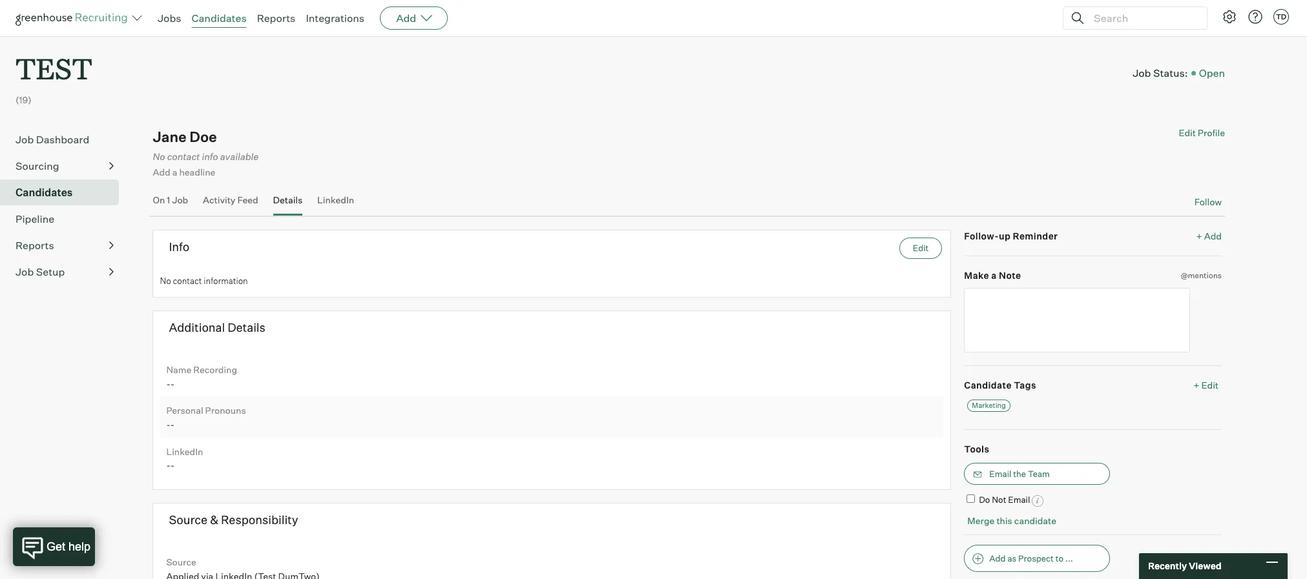 Task type: vqa. For each thing, say whether or not it's contained in the screenshot.
Jacob Rogers 'link'
no



Task type: describe. For each thing, give the bounding box(es) containing it.
job dashboard
[[16, 133, 89, 146]]

not
[[992, 495, 1006, 505]]

open
[[1199, 66, 1225, 79]]

edit profile
[[1179, 127, 1225, 138]]

source & responsibility
[[169, 513, 298, 527]]

follow-
[[964, 231, 999, 242]]

add button
[[380, 6, 448, 30]]

profile
[[1198, 127, 1225, 138]]

info
[[169, 240, 189, 254]]

recently
[[1148, 561, 1187, 572]]

merge this candidate link
[[967, 516, 1056, 527]]

merge this candidate
[[967, 516, 1056, 527]]

on
[[153, 194, 165, 205]]

reminder
[[1013, 231, 1058, 242]]

activity
[[203, 194, 235, 205]]

sourcing
[[16, 160, 59, 173]]

job dashboard link
[[16, 132, 114, 147]]

edit profile link
[[1179, 127, 1225, 138]]

merge
[[967, 516, 995, 527]]

as
[[1008, 553, 1016, 564]]

jobs link
[[158, 12, 181, 25]]

@mentions
[[1181, 271, 1222, 280]]

additional details
[[169, 321, 265, 335]]

to
[[1056, 553, 1064, 564]]

job for job status:
[[1133, 66, 1151, 79]]

add as prospect to ... button
[[964, 545, 1110, 572]]

prospect
[[1018, 553, 1054, 564]]

on 1 job
[[153, 194, 188, 205]]

available
[[220, 151, 259, 163]]

on 1 job link
[[153, 194, 188, 213]]

follow-up reminder
[[964, 231, 1058, 242]]

1 horizontal spatial candidates
[[192, 12, 247, 25]]

source for source
[[166, 557, 196, 568]]

td button
[[1271, 6, 1292, 27]]

responsibility
[[221, 513, 298, 527]]

1 horizontal spatial details
[[273, 194, 303, 205]]

candidate
[[964, 380, 1012, 391]]

doe
[[190, 128, 217, 145]]

...
[[1065, 553, 1073, 564]]

linkedin --
[[166, 446, 203, 471]]

jane
[[153, 128, 187, 145]]

0 horizontal spatial reports
[[16, 239, 54, 252]]

note
[[999, 270, 1021, 281]]

@mentions link
[[1181, 269, 1222, 282]]

+ add
[[1196, 231, 1222, 242]]

name
[[166, 364, 191, 375]]

edit inside + edit link
[[1201, 380, 1219, 391]]

viewed
[[1189, 561, 1221, 572]]

add inside button
[[989, 553, 1006, 564]]

candidate tags
[[964, 380, 1036, 391]]

1 vertical spatial contact
[[173, 276, 202, 286]]

info
[[202, 151, 218, 163]]

sourcing link
[[16, 158, 114, 174]]

linkedin for linkedin --
[[166, 446, 203, 457]]

status:
[[1153, 66, 1188, 79]]

marketing
[[972, 401, 1006, 410]]

a inside "jane doe no contact info available add a headline"
[[172, 167, 177, 178]]

do not email
[[979, 495, 1030, 505]]

test
[[16, 49, 92, 87]]

personal
[[166, 405, 203, 416]]

1 vertical spatial details
[[228, 321, 265, 335]]

configure image
[[1222, 9, 1237, 25]]

0 vertical spatial candidates link
[[192, 12, 247, 25]]

follow
[[1194, 196, 1222, 207]]

personal pronouns --
[[166, 405, 246, 430]]

the
[[1013, 469, 1026, 480]]

details link
[[273, 194, 303, 213]]

0 horizontal spatial candidates link
[[16, 185, 114, 200]]

add inside "jane doe no contact info available add a headline"
[[153, 167, 170, 178]]

no contact information
[[160, 276, 248, 286]]

td button
[[1273, 9, 1289, 25]]

+ edit link
[[1190, 377, 1222, 394]]

additional
[[169, 321, 225, 335]]

activity feed link
[[203, 194, 258, 213]]

no inside "jane doe no contact info available add a headline"
[[153, 151, 165, 163]]

dashboard
[[36, 133, 89, 146]]



Task type: locate. For each thing, give the bounding box(es) containing it.
jobs
[[158, 12, 181, 25]]

job left setup
[[16, 266, 34, 279]]

0 vertical spatial source
[[169, 513, 207, 527]]

1 horizontal spatial a
[[991, 270, 997, 281]]

job for job dashboard
[[16, 133, 34, 146]]

1 horizontal spatial linkedin
[[317, 194, 354, 205]]

a left note
[[991, 270, 997, 281]]

email right the not at the bottom of the page
[[1008, 495, 1030, 505]]

+ edit
[[1194, 380, 1219, 391]]

details
[[273, 194, 303, 205], [228, 321, 265, 335]]

td
[[1276, 12, 1286, 21]]

add as prospect to ...
[[989, 553, 1073, 564]]

no down "info"
[[160, 276, 171, 286]]

up
[[999, 231, 1011, 242]]

no down jane
[[153, 151, 165, 163]]

2 vertical spatial edit
[[1201, 380, 1219, 391]]

0 vertical spatial a
[[172, 167, 177, 178]]

source
[[169, 513, 207, 527], [166, 557, 196, 568]]

0 vertical spatial reports link
[[257, 12, 296, 25]]

linkedin down the personal pronouns --
[[166, 446, 203, 457]]

+ for + edit
[[1194, 380, 1199, 391]]

1 horizontal spatial reports link
[[257, 12, 296, 25]]

1 vertical spatial reports link
[[16, 238, 114, 253]]

headline
[[179, 167, 215, 178]]

team
[[1028, 469, 1050, 480]]

1
[[167, 194, 170, 205]]

integrations link
[[306, 12, 364, 25]]

greenhouse recruiting image
[[16, 10, 132, 26]]

pipeline link
[[16, 211, 114, 227]]

test link
[[16, 36, 92, 90]]

1 vertical spatial source
[[166, 557, 196, 568]]

-
[[166, 378, 170, 389], [170, 378, 174, 389], [166, 419, 170, 430], [170, 419, 174, 430], [166, 460, 170, 471], [170, 460, 174, 471]]

do
[[979, 495, 990, 505]]

0 vertical spatial edit
[[1179, 127, 1196, 138]]

1 vertical spatial candidates
[[16, 186, 73, 199]]

0 vertical spatial reports
[[257, 12, 296, 25]]

1 vertical spatial edit
[[913, 243, 929, 253]]

1 horizontal spatial candidates link
[[192, 12, 247, 25]]

job status:
[[1133, 66, 1188, 79]]

0 horizontal spatial candidates
[[16, 186, 73, 199]]

activity feed
[[203, 194, 258, 205]]

reports link
[[257, 12, 296, 25], [16, 238, 114, 253]]

candidates
[[192, 12, 247, 25], [16, 186, 73, 199]]

edit for edit profile
[[1179, 127, 1196, 138]]

job up sourcing
[[16, 133, 34, 146]]

make
[[964, 270, 989, 281]]

a left headline
[[172, 167, 177, 178]]

job for job setup
[[16, 266, 34, 279]]

candidate
[[1014, 516, 1056, 527]]

add
[[396, 12, 416, 25], [153, 167, 170, 178], [1204, 231, 1222, 242], [989, 553, 1006, 564]]

pipeline
[[16, 213, 54, 226]]

recording
[[193, 364, 237, 375]]

integrations
[[306, 12, 364, 25]]

contact up headline
[[167, 151, 200, 163]]

linkedin right "details" link
[[317, 194, 354, 205]]

edit
[[1179, 127, 1196, 138], [913, 243, 929, 253], [1201, 380, 1219, 391]]

1 vertical spatial reports
[[16, 239, 54, 252]]

add inside popup button
[[396, 12, 416, 25]]

candidates right jobs
[[192, 12, 247, 25]]

0 vertical spatial email
[[989, 469, 1011, 480]]

edit inside edit link
[[913, 243, 929, 253]]

1 vertical spatial +
[[1194, 380, 1199, 391]]

contact inside "jane doe no contact info available add a headline"
[[167, 151, 200, 163]]

0 horizontal spatial a
[[172, 167, 177, 178]]

edit for edit
[[913, 243, 929, 253]]

Do Not Email checkbox
[[967, 495, 975, 503]]

0 vertical spatial contact
[[167, 151, 200, 163]]

1 vertical spatial candidates link
[[16, 185, 114, 200]]

+ add link
[[1196, 230, 1222, 243]]

a
[[172, 167, 177, 178], [991, 270, 997, 281]]

1 horizontal spatial reports
[[257, 12, 296, 25]]

feed
[[237, 194, 258, 205]]

1 vertical spatial no
[[160, 276, 171, 286]]

reports down pipeline
[[16, 239, 54, 252]]

0 horizontal spatial reports link
[[16, 238, 114, 253]]

1 vertical spatial linkedin
[[166, 446, 203, 457]]

details right "additional"
[[228, 321, 265, 335]]

pronouns
[[205, 405, 246, 416]]

job setup link
[[16, 264, 114, 280]]

job left the status:
[[1133, 66, 1151, 79]]

recently viewed
[[1148, 561, 1221, 572]]

tools
[[964, 444, 989, 455]]

setup
[[36, 266, 65, 279]]

0 horizontal spatial details
[[228, 321, 265, 335]]

follow link
[[1194, 196, 1222, 208]]

0 vertical spatial +
[[1196, 231, 1202, 242]]

linkedin
[[317, 194, 354, 205], [166, 446, 203, 457]]

2 horizontal spatial edit
[[1201, 380, 1219, 391]]

Search text field
[[1091, 9, 1195, 27]]

candidates link
[[192, 12, 247, 25], [16, 185, 114, 200]]

job right 1 at the top left of the page
[[172, 194, 188, 205]]

contact down "info"
[[173, 276, 202, 286]]

candidates down sourcing
[[16, 186, 73, 199]]

&
[[210, 513, 218, 527]]

edit link
[[899, 238, 942, 259]]

0 vertical spatial linkedin
[[317, 194, 354, 205]]

email the team button
[[964, 463, 1110, 485]]

email the team
[[989, 469, 1050, 480]]

0 horizontal spatial linkedin
[[166, 446, 203, 457]]

no
[[153, 151, 165, 163], [160, 276, 171, 286]]

1 vertical spatial email
[[1008, 495, 1030, 505]]

tags
[[1014, 380, 1036, 391]]

job
[[1133, 66, 1151, 79], [16, 133, 34, 146], [172, 194, 188, 205], [16, 266, 34, 279]]

marketing link
[[967, 400, 1010, 412]]

1 vertical spatial a
[[991, 270, 997, 281]]

0 vertical spatial candidates
[[192, 12, 247, 25]]

candidates link right jobs
[[192, 12, 247, 25]]

0 vertical spatial no
[[153, 151, 165, 163]]

make a note
[[964, 270, 1021, 281]]

email left the at the right
[[989, 469, 1011, 480]]

email inside button
[[989, 469, 1011, 480]]

reports left integrations
[[257, 12, 296, 25]]

None text field
[[964, 288, 1190, 353]]

job setup
[[16, 266, 65, 279]]

source for source & responsibility
[[169, 513, 207, 527]]

reports link down pipeline link
[[16, 238, 114, 253]]

information
[[204, 276, 248, 286]]

this
[[997, 516, 1012, 527]]

0 horizontal spatial edit
[[913, 243, 929, 253]]

0 vertical spatial details
[[273, 194, 303, 205]]

jane doe no contact info available add a headline
[[153, 128, 259, 178]]

+ for + add
[[1196, 231, 1202, 242]]

linkedin for linkedin
[[317, 194, 354, 205]]

1 horizontal spatial edit
[[1179, 127, 1196, 138]]

reports link left integrations
[[257, 12, 296, 25]]

name recording --
[[166, 364, 237, 389]]

details right feed
[[273, 194, 303, 205]]

candidates link down sourcing link on the top left of page
[[16, 185, 114, 200]]

(19)
[[16, 94, 32, 105]]

linkedin link
[[317, 194, 354, 213]]



